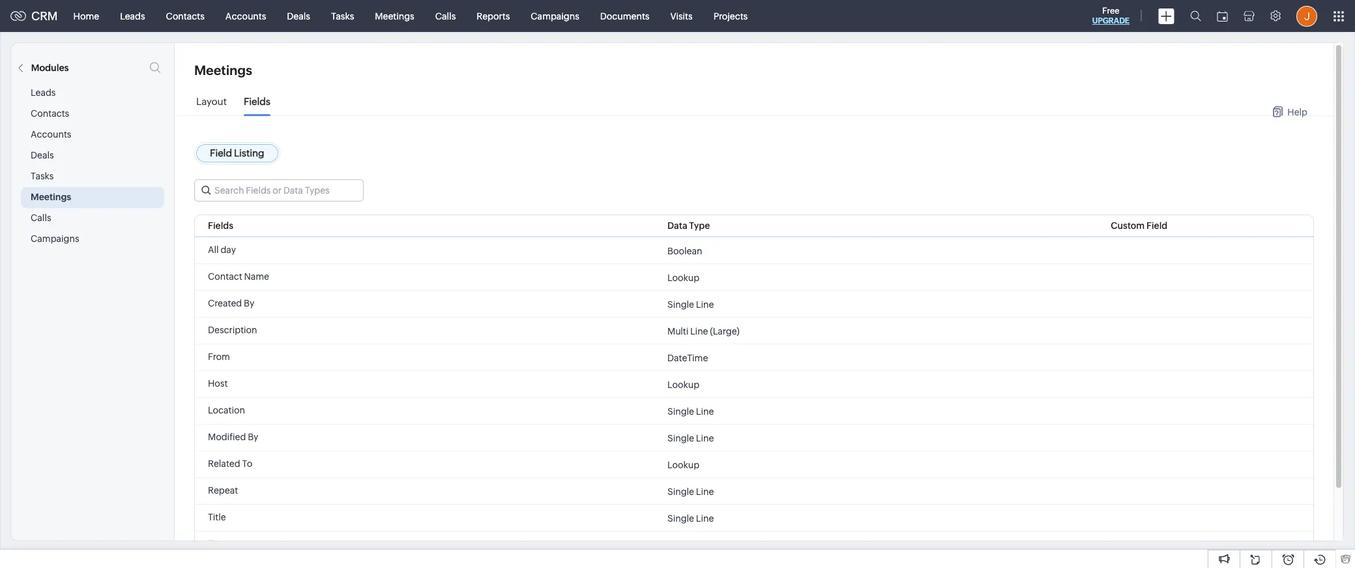Task type: describe. For each thing, give the bounding box(es) containing it.
projects
[[714, 11, 748, 21]]

deals inside "deals" link
[[287, 11, 310, 21]]

line for title
[[696, 513, 714, 523]]

home link
[[63, 0, 110, 32]]

1 horizontal spatial accounts
[[226, 11, 266, 21]]

1 horizontal spatial calls
[[435, 11, 456, 21]]

reports
[[477, 11, 510, 21]]

line for description
[[691, 326, 709, 336]]

multi
[[668, 326, 689, 336]]

2 lookup from the top
[[668, 379, 700, 390]]

field
[[1147, 220, 1168, 231]]

contacts link
[[156, 0, 215, 32]]

multi line (large)
[[668, 326, 740, 336]]

home
[[73, 11, 99, 21]]

related
[[208, 458, 240, 469]]

single line for location
[[668, 406, 714, 416]]

single for location
[[668, 406, 695, 416]]

modules
[[31, 63, 69, 73]]

(large)
[[710, 326, 740, 336]]

leads link
[[110, 0, 156, 32]]

by for modified by
[[248, 432, 259, 442]]

documents link
[[590, 0, 660, 32]]

single for created by
[[668, 299, 695, 309]]

created by
[[208, 298, 255, 308]]

meetings link
[[365, 0, 425, 32]]

tasks link
[[321, 0, 365, 32]]

custom
[[1112, 220, 1145, 231]]

documents
[[601, 11, 650, 21]]

campaigns link
[[521, 0, 590, 32]]

location
[[208, 405, 245, 415]]

datetime for to
[[668, 540, 708, 550]]

single for modified by
[[668, 433, 695, 443]]

0 horizontal spatial campaigns
[[31, 233, 79, 244]]

line for location
[[696, 406, 714, 416]]

help
[[1288, 107, 1308, 117]]

custom field
[[1112, 220, 1168, 231]]

1 horizontal spatial campaigns
[[531, 11, 580, 21]]

day
[[221, 245, 236, 255]]

layout
[[196, 96, 227, 107]]

tasks inside "link"
[[331, 11, 354, 21]]

visits link
[[660, 0, 703, 32]]

1 vertical spatial meetings
[[194, 63, 252, 78]]

repeat
[[208, 485, 238, 496]]

by for created by
[[244, 298, 255, 308]]

contact
[[208, 271, 242, 282]]

line for repeat
[[696, 486, 714, 497]]

1 horizontal spatial to
[[242, 458, 253, 469]]

boolean
[[668, 246, 703, 256]]

0 horizontal spatial leads
[[31, 87, 56, 98]]

layout link
[[196, 96, 227, 117]]



Task type: locate. For each thing, give the bounding box(es) containing it.
search image
[[1191, 10, 1202, 22]]

single line
[[668, 299, 714, 309], [668, 406, 714, 416], [668, 433, 714, 443], [668, 486, 714, 497], [668, 513, 714, 523]]

meetings
[[375, 11, 415, 21], [194, 63, 252, 78], [31, 192, 71, 202]]

data type
[[668, 220, 710, 231]]

to
[[242, 458, 253, 469], [208, 539, 218, 549]]

1 vertical spatial datetime
[[668, 540, 708, 550]]

fields link
[[244, 96, 271, 117]]

all day
[[208, 245, 236, 255]]

deals
[[287, 11, 310, 21], [31, 150, 54, 160]]

accounts
[[226, 11, 266, 21], [31, 129, 71, 140]]

0 vertical spatial leads
[[120, 11, 145, 21]]

3 lookup from the top
[[668, 459, 700, 470]]

host
[[208, 378, 228, 389]]

datetime
[[668, 353, 708, 363], [668, 540, 708, 550]]

profile element
[[1289, 0, 1326, 32]]

0 vertical spatial lookup
[[668, 272, 700, 283]]

0 vertical spatial accounts
[[226, 11, 266, 21]]

1 vertical spatial calls
[[31, 213, 51, 223]]

5 single line from the top
[[668, 513, 714, 523]]

single line for title
[[668, 513, 714, 523]]

to down "title"
[[208, 539, 218, 549]]

0 vertical spatial campaigns
[[531, 11, 580, 21]]

0 vertical spatial contacts
[[166, 11, 205, 21]]

1 vertical spatial campaigns
[[31, 233, 79, 244]]

0 vertical spatial meetings
[[375, 11, 415, 21]]

2 datetime from the top
[[668, 540, 708, 550]]

visits
[[671, 11, 693, 21]]

upgrade
[[1093, 16, 1130, 25]]

1 lookup from the top
[[668, 272, 700, 283]]

search element
[[1183, 0, 1210, 32]]

leads down modules on the top
[[31, 87, 56, 98]]

1 datetime from the top
[[668, 353, 708, 363]]

0 horizontal spatial tasks
[[31, 171, 54, 181]]

3 single line from the top
[[668, 433, 714, 443]]

contacts down modules on the top
[[31, 108, 69, 119]]

4 single from the top
[[668, 486, 695, 497]]

line for created by
[[696, 299, 714, 309]]

line
[[696, 299, 714, 309], [691, 326, 709, 336], [696, 406, 714, 416], [696, 433, 714, 443], [696, 486, 714, 497], [696, 513, 714, 523]]

contacts right leads "link"
[[166, 11, 205, 21]]

by
[[244, 298, 255, 308], [248, 432, 259, 442]]

campaigns
[[531, 11, 580, 21], [31, 233, 79, 244]]

all
[[208, 245, 219, 255]]

fields
[[244, 96, 271, 107], [208, 220, 234, 231]]

crm
[[31, 9, 58, 23]]

1 horizontal spatial deals
[[287, 11, 310, 21]]

1 horizontal spatial fields
[[244, 96, 271, 107]]

single line for modified by
[[668, 433, 714, 443]]

2 single line from the top
[[668, 406, 714, 416]]

1 vertical spatial deals
[[31, 150, 54, 160]]

2 horizontal spatial meetings
[[375, 11, 415, 21]]

description
[[208, 325, 257, 335]]

1 horizontal spatial tasks
[[331, 11, 354, 21]]

type
[[690, 220, 710, 231]]

1 horizontal spatial contacts
[[166, 11, 205, 21]]

1 single from the top
[[668, 299, 695, 309]]

calls
[[435, 11, 456, 21], [31, 213, 51, 223]]

name
[[244, 271, 269, 282]]

0 horizontal spatial meetings
[[31, 192, 71, 202]]

by right created
[[244, 298, 255, 308]]

profile image
[[1297, 6, 1318, 26]]

0 horizontal spatial calls
[[31, 213, 51, 223]]

deals link
[[277, 0, 321, 32]]

1 vertical spatial to
[[208, 539, 218, 549]]

1 horizontal spatial leads
[[120, 11, 145, 21]]

to right related
[[242, 458, 253, 469]]

line for modified by
[[696, 433, 714, 443]]

0 horizontal spatial accounts
[[31, 129, 71, 140]]

1 vertical spatial by
[[248, 432, 259, 442]]

1 vertical spatial accounts
[[31, 129, 71, 140]]

0 horizontal spatial deals
[[31, 150, 54, 160]]

1 vertical spatial fields
[[208, 220, 234, 231]]

0 horizontal spatial to
[[208, 539, 218, 549]]

related to
[[208, 458, 253, 469]]

0 horizontal spatial contacts
[[31, 108, 69, 119]]

reports link
[[466, 0, 521, 32]]

1 single line from the top
[[668, 299, 714, 309]]

1 vertical spatial lookup
[[668, 379, 700, 390]]

0 vertical spatial to
[[242, 458, 253, 469]]

1 horizontal spatial meetings
[[194, 63, 252, 78]]

0 vertical spatial deals
[[287, 11, 310, 21]]

0 vertical spatial datetime
[[668, 353, 708, 363]]

contact name
[[208, 271, 269, 282]]

lookup
[[668, 272, 700, 283], [668, 379, 700, 390], [668, 459, 700, 470]]

contacts
[[166, 11, 205, 21], [31, 108, 69, 119]]

leads right home link
[[120, 11, 145, 21]]

4 single line from the top
[[668, 486, 714, 497]]

1 vertical spatial tasks
[[31, 171, 54, 181]]

free upgrade
[[1093, 6, 1130, 25]]

created
[[208, 298, 242, 308]]

from
[[208, 352, 230, 362]]

lookup for to
[[668, 459, 700, 470]]

title
[[208, 512, 226, 522]]

modified by
[[208, 432, 259, 442]]

0 vertical spatial by
[[244, 298, 255, 308]]

tasks
[[331, 11, 354, 21], [31, 171, 54, 181]]

0 horizontal spatial fields
[[208, 220, 234, 231]]

single
[[668, 299, 695, 309], [668, 406, 695, 416], [668, 433, 695, 443], [668, 486, 695, 497], [668, 513, 695, 523]]

create menu image
[[1159, 8, 1175, 24]]

2 single from the top
[[668, 406, 695, 416]]

modified
[[208, 432, 246, 442]]

fields up the all day
[[208, 220, 234, 231]]

calls link
[[425, 0, 466, 32]]

1 vertical spatial leads
[[31, 87, 56, 98]]

2 vertical spatial meetings
[[31, 192, 71, 202]]

0 vertical spatial fields
[[244, 96, 271, 107]]

free
[[1103, 6, 1120, 16]]

datetime for from
[[668, 353, 708, 363]]

lookup for name
[[668, 272, 700, 283]]

calendar image
[[1218, 11, 1229, 21]]

3 single from the top
[[668, 433, 695, 443]]

data
[[668, 220, 688, 231]]

crm link
[[10, 9, 58, 23]]

0 vertical spatial calls
[[435, 11, 456, 21]]

Search Fields or Data Types text field
[[195, 180, 363, 201]]

2 vertical spatial lookup
[[668, 459, 700, 470]]

single for repeat
[[668, 486, 695, 497]]

single line for repeat
[[668, 486, 714, 497]]

by right modified
[[248, 432, 259, 442]]

single line for created by
[[668, 299, 714, 309]]

leads inside "link"
[[120, 11, 145, 21]]

single for title
[[668, 513, 695, 523]]

accounts link
[[215, 0, 277, 32]]

5 single from the top
[[668, 513, 695, 523]]

create menu element
[[1151, 0, 1183, 32]]

fields right layout at the left top
[[244, 96, 271, 107]]

1 vertical spatial contacts
[[31, 108, 69, 119]]

0 vertical spatial tasks
[[331, 11, 354, 21]]

leads
[[120, 11, 145, 21], [31, 87, 56, 98]]

projects link
[[703, 0, 759, 32]]



Task type: vqa. For each thing, say whether or not it's contained in the screenshot.


